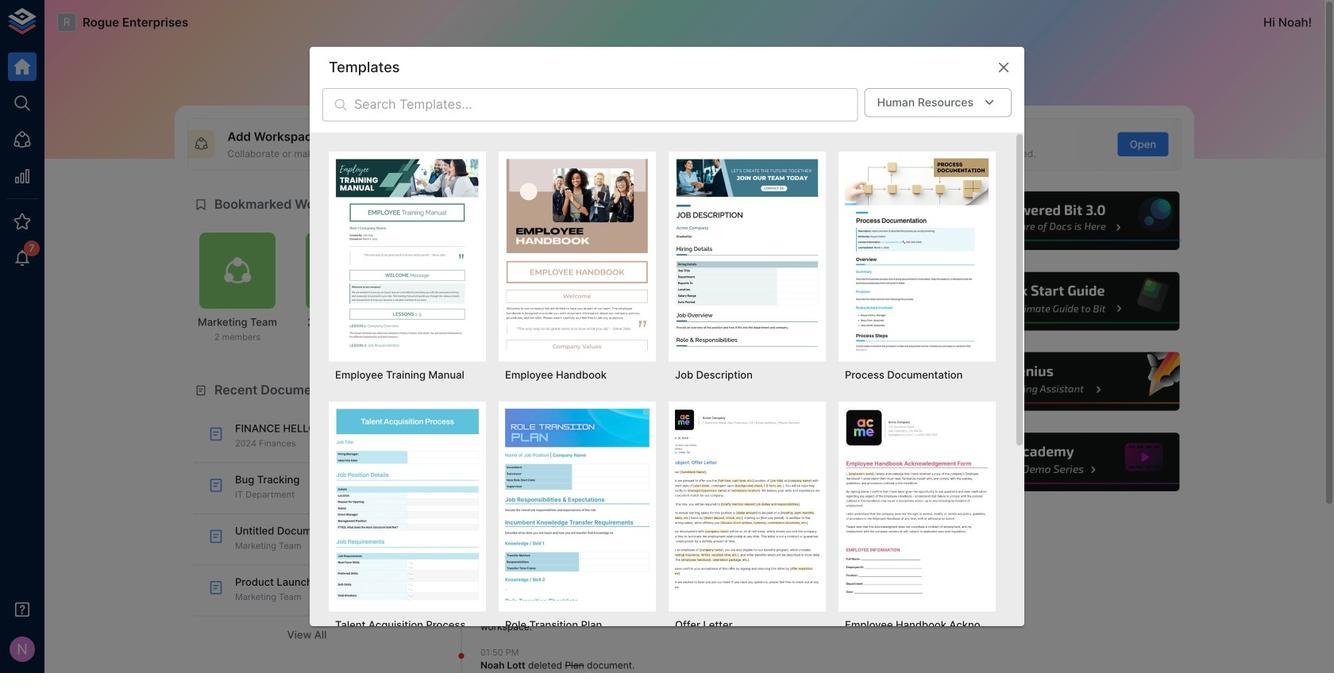 Task type: describe. For each thing, give the bounding box(es) containing it.
3 help image from the top
[[943, 350, 1182, 413]]

job description image
[[675, 158, 820, 351]]

1 help image from the top
[[943, 189, 1182, 253]]

offer letter image
[[675, 408, 820, 601]]

employee handbook image
[[505, 158, 650, 351]]

2 help image from the top
[[943, 270, 1182, 333]]

employee training manual image
[[335, 158, 480, 351]]

4 help image from the top
[[943, 431, 1182, 494]]

process documentation image
[[845, 158, 990, 351]]



Task type: vqa. For each thing, say whether or not it's contained in the screenshot.
Search Templates... text field
yes



Task type: locate. For each thing, give the bounding box(es) containing it.
role transition plan image
[[505, 408, 650, 601]]

help image
[[943, 189, 1182, 253], [943, 270, 1182, 333], [943, 350, 1182, 413], [943, 431, 1182, 494]]

talent acquisition process image
[[335, 408, 480, 601]]

employee handbook acknowledgement form image
[[845, 408, 990, 601]]

dialog
[[310, 47, 1025, 674]]

Search Templates... text field
[[354, 88, 858, 121]]



